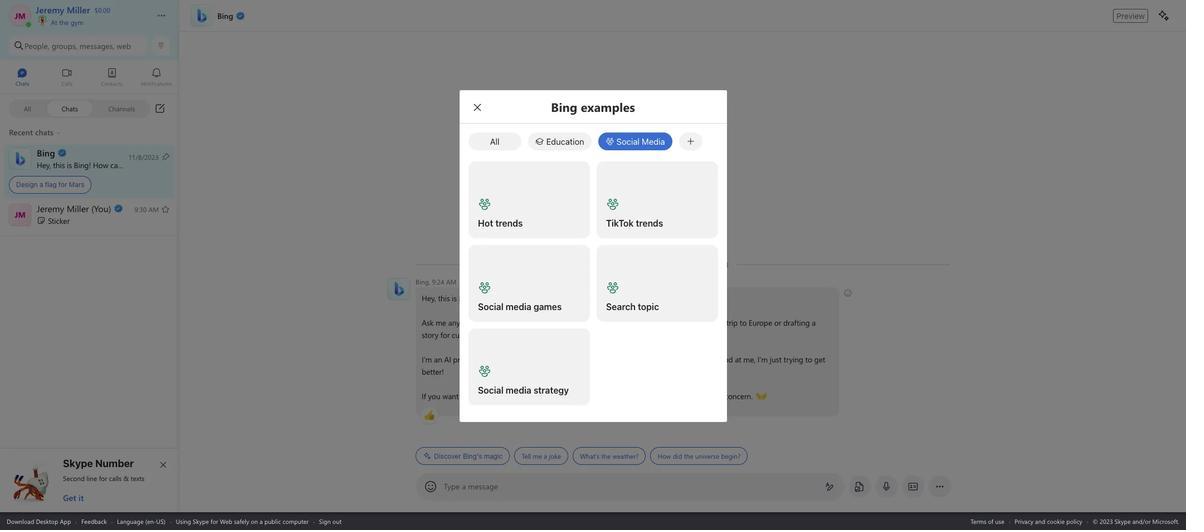 Task type: vqa. For each thing, say whether or not it's contained in the screenshot.
DREAM
no



Task type: locate. For each thing, give the bounding box(es) containing it.
skype up second at the left bottom of the page
[[63, 458, 93, 470]]

design a flag for mars
[[16, 180, 84, 189]]

1 horizontal spatial how
[[478, 293, 494, 304]]

tab list
[[0, 63, 179, 94]]

1 vertical spatial hey,
[[421, 293, 436, 304]]

terms
[[971, 517, 986, 526]]

web
[[117, 40, 131, 51]]

a left joke
[[543, 452, 547, 461]]

for left web
[[211, 517, 218, 526]]

restaurants
[[581, 318, 617, 328]]

! for hey, this is bing ! how can i help you today? (smileeyes)
[[474, 293, 476, 304]]

bing up mars
[[74, 160, 89, 170]]

0 horizontal spatial how
[[93, 160, 108, 170]]

1 horizontal spatial of
[[988, 517, 993, 526]]

mad
[[718, 354, 733, 365]]

me right give
[[635, 391, 646, 402]]

1 vertical spatial groups,
[[503, 330, 528, 340]]

0 vertical spatial hey,
[[37, 160, 51, 170]]

cambridge,
[[628, 318, 666, 328]]

1 vertical spatial of
[[988, 517, 993, 526]]

0 vertical spatial how
[[93, 160, 108, 170]]

just left trying
[[769, 354, 781, 365]]

0 vertical spatial help
[[128, 160, 143, 170]]

trends right "hot"
[[495, 218, 523, 228]]

1 vertical spatial can
[[496, 293, 507, 304]]

i'm right so
[[492, 354, 502, 365]]

0 horizontal spatial this
[[53, 160, 65, 170]]

hey, this is bing ! how can i help you today? (smileeyes)
[[421, 292, 606, 304]]

1 want from the left
[[442, 391, 458, 402]]

using skype for web safely on a public computer link
[[176, 517, 309, 526]]

chats
[[62, 104, 78, 113]]

1 horizontal spatial bing
[[459, 293, 474, 304]]

0 horizontal spatial today?
[[159, 160, 181, 170]]

1 vertical spatial bing
[[459, 293, 474, 304]]

a right drafting
[[811, 318, 815, 328]]

a left flag
[[40, 180, 43, 189]]

is for hey, this is bing ! how can i help you today? (smileeyes)
[[452, 293, 457, 304]]

trends right tiktok
[[636, 218, 663, 228]]

sign
[[319, 517, 331, 526]]

0 horizontal spatial the
[[59, 18, 69, 27]]

1 vertical spatial today?
[[544, 293, 566, 304]]

social media
[[617, 136, 665, 147]]

1 vertical spatial how
[[478, 293, 494, 304]]

1 horizontal spatial i'm
[[492, 354, 502, 365]]

safely
[[234, 517, 249, 526]]

in
[[495, 330, 501, 340]]

0 horizontal spatial !
[[89, 160, 91, 170]]

1 vertical spatial help
[[513, 293, 528, 304]]

use
[[995, 517, 1004, 526]]

! up curious
[[474, 293, 476, 304]]

bing up any
[[459, 293, 474, 304]]

of up kids.
[[478, 318, 485, 328]]

0 vertical spatial media
[[505, 302, 531, 312]]

how up "sticker" button
[[93, 160, 108, 170]]

today? inside hey, this is bing ! how can i help you today? (smileeyes)
[[544, 293, 566, 304]]

groups, down like on the bottom left
[[503, 330, 528, 340]]

any
[[448, 318, 460, 328]]

for right line
[[99, 474, 107, 483]]

using
[[176, 517, 191, 526]]

groups, inside ask me any type of question, like finding vegan restaurants in cambridge, itinerary for your trip to europe or drafting a story for curious kids. in groups, remember to mention me with @bing. i'm an ai preview, so i'm still learning. sometimes i might say something weird. don't get mad at me, i'm just trying to get better! if you want to start over, type
[[503, 330, 528, 340]]

0 horizontal spatial all
[[24, 104, 31, 113]]

sign out
[[319, 517, 342, 526]]

skype right using
[[193, 517, 209, 526]]

.
[[552, 391, 554, 402]]

2 vertical spatial how
[[657, 452, 671, 461]]

1 vertical spatial i
[[509, 293, 511, 304]]

can inside hey, this is bing ! how can i help you today? (smileeyes)
[[496, 293, 507, 304]]

2 vertical spatial social
[[478, 386, 503, 396]]

something
[[625, 354, 661, 365]]

0 horizontal spatial trends
[[495, 218, 523, 228]]

the for at
[[59, 18, 69, 27]]

1 vertical spatial media
[[505, 386, 531, 396]]

how for hey, this is bing ! how can i help you today? (smileeyes)
[[478, 293, 494, 304]]

hey, down bing,
[[421, 293, 436, 304]]

get right trying
[[814, 354, 825, 365]]

1 horizontal spatial !
[[474, 293, 476, 304]]

1 horizontal spatial this
[[438, 293, 450, 304]]

hot trends
[[478, 218, 523, 228]]

today?
[[159, 160, 181, 170], [544, 293, 566, 304]]

tell me a joke
[[521, 452, 561, 461]]

1 horizontal spatial groups,
[[503, 330, 528, 340]]

0 vertical spatial of
[[478, 318, 485, 328]]

finding
[[533, 318, 556, 328]]

0 vertical spatial !
[[89, 160, 91, 170]]

0 horizontal spatial type
[[462, 318, 476, 328]]

0 horizontal spatial get
[[705, 354, 716, 365]]

1 horizontal spatial can
[[496, 293, 507, 304]]

social up question,
[[478, 302, 503, 312]]

web
[[220, 517, 232, 526]]

1 horizontal spatial i
[[509, 293, 511, 304]]

0 vertical spatial this
[[53, 160, 65, 170]]

want left start
[[442, 391, 458, 402]]

how inside hey, this is bing ! how can i help you today? (smileeyes)
[[478, 293, 494, 304]]

is inside hey, this is bing ! how can i help you today? (smileeyes)
[[452, 293, 457, 304]]

language
[[117, 517, 144, 526]]

0 vertical spatial all
[[24, 104, 31, 113]]

0 vertical spatial is
[[67, 160, 72, 170]]

1 vertical spatial skype
[[193, 517, 209, 526]]

0 horizontal spatial skype
[[63, 458, 93, 470]]

computer
[[283, 517, 309, 526]]

skype number
[[63, 458, 134, 470]]

2 horizontal spatial the
[[684, 452, 693, 461]]

i
[[124, 160, 126, 170], [509, 293, 511, 304], [587, 354, 589, 365]]

get
[[705, 354, 716, 365], [814, 354, 825, 365]]

1 vertical spatial is
[[452, 293, 457, 304]]

show more bing examples categories element
[[679, 133, 702, 150]]

0 horizontal spatial groups,
[[52, 40, 77, 51]]

groups, down at the gym
[[52, 40, 77, 51]]

the right what's
[[601, 452, 610, 461]]

media right over,
[[505, 386, 531, 396]]

0 horizontal spatial bing
[[74, 160, 89, 170]]

i inside hey, this is bing ! how can i help you today? (smileeyes)
[[509, 293, 511, 304]]

remember
[[530, 330, 565, 340]]

0 vertical spatial social
[[617, 136, 640, 147]]

kids.
[[478, 330, 493, 340]]

2 horizontal spatial i'm
[[757, 354, 767, 365]]

the right at on the left top of the page
[[59, 18, 69, 27]]

how up question,
[[478, 293, 494, 304]]

0 vertical spatial today?
[[159, 160, 181, 170]]

0 vertical spatial skype
[[63, 458, 93, 470]]

tiktok
[[606, 218, 633, 228]]

bing inside hey, this is bing ! how can i help you today? (smileeyes)
[[459, 293, 474, 304]]

just left "report"
[[682, 391, 694, 402]]

0 horizontal spatial can
[[110, 160, 122, 170]]

is down am
[[452, 293, 457, 304]]

2 horizontal spatial how
[[657, 452, 671, 461]]

1 trends from the left
[[495, 218, 523, 228]]

hey, for hey, this is bing ! how can i help you today?
[[37, 160, 51, 170]]

0 horizontal spatial hey,
[[37, 160, 51, 170]]

report
[[696, 391, 716, 402]]

discover bing's magic
[[434, 452, 502, 460]]

1 horizontal spatial help
[[513, 293, 528, 304]]

this inside hey, this is bing ! how can i help you today? (smileeyes)
[[438, 293, 450, 304]]

to right trip
[[739, 318, 746, 328]]

for inside skype number element
[[99, 474, 107, 483]]

&
[[123, 474, 129, 483]]

get it
[[63, 492, 84, 504]]

of left use at the right bottom
[[988, 517, 993, 526]]

how inside how did the universe begin? 'button'
[[657, 452, 671, 461]]

mention
[[576, 330, 603, 340]]

0 horizontal spatial i'm
[[421, 354, 432, 365]]

hey,
[[37, 160, 51, 170], [421, 293, 436, 304]]

help inside hey, this is bing ! how can i help you today? (smileeyes)
[[513, 293, 528, 304]]

feedback,
[[648, 391, 680, 402]]

1 horizontal spatial hey,
[[421, 293, 436, 304]]

1 horizontal spatial is
[[452, 293, 457, 304]]

skype number element
[[9, 458, 170, 504]]

this
[[53, 160, 65, 170], [438, 293, 450, 304]]

to down "vegan"
[[567, 330, 574, 340]]

0 vertical spatial bing
[[74, 160, 89, 170]]

today? for hey, this is bing ! how can i help you today?
[[159, 160, 181, 170]]

1 horizontal spatial all
[[490, 136, 499, 147]]

bing for hey, this is bing ! how can i help you today? (smileeyes)
[[459, 293, 474, 304]]

1 media from the top
[[505, 302, 531, 312]]

and
[[556, 391, 569, 402]]

me right tell at the left of the page
[[533, 452, 542, 461]]

what's the weather? button
[[572, 447, 646, 465]]

social for social media strategy
[[478, 386, 503, 396]]

in
[[619, 318, 626, 328]]

ask me any type of question, like finding vegan restaurants in cambridge, itinerary for your trip to europe or drafting a story for curious kids. in groups, remember to mention me with @bing. i'm an ai preview, so i'm still learning. sometimes i might say something weird. don't get mad at me, i'm just trying to get better! if you want to start over, type
[[421, 318, 827, 402]]

hot
[[478, 218, 493, 228]]

want inside ask me any type of question, like finding vegan restaurants in cambridge, itinerary for your trip to europe or drafting a story for curious kids. in groups, remember to mention me with @bing. i'm an ai preview, so i'm still learning. sometimes i might say something weird. don't get mad at me, i'm just trying to get better! if you want to start over, type
[[442, 391, 458, 402]]

trends for hot trends
[[495, 218, 523, 228]]

1 horizontal spatial skype
[[193, 517, 209, 526]]

0 horizontal spatial just
[[682, 391, 694, 402]]

!
[[89, 160, 91, 170], [474, 293, 476, 304]]

1 horizontal spatial get
[[814, 354, 825, 365]]

an
[[434, 354, 442, 365]]

a right "report"
[[718, 391, 722, 402]]

0 vertical spatial can
[[110, 160, 122, 170]]

you
[[145, 160, 157, 170], [530, 293, 542, 304], [428, 391, 440, 402], [578, 391, 590, 402]]

a
[[40, 180, 43, 189], [811, 318, 815, 328], [718, 391, 722, 402], [543, 452, 547, 461], [462, 481, 466, 492], [260, 517, 263, 526]]

1 horizontal spatial want
[[592, 391, 608, 402]]

media up like on the bottom left
[[505, 302, 531, 312]]

want left give
[[592, 391, 608, 402]]

1 horizontal spatial today?
[[544, 293, 566, 304]]

hey, this is bing ! how can i help you today?
[[37, 160, 183, 170]]

how did the universe begin? button
[[650, 447, 748, 465]]

0 horizontal spatial help
[[128, 160, 143, 170]]

want
[[442, 391, 458, 402], [592, 391, 608, 402]]

type right over,
[[504, 391, 519, 402]]

out
[[332, 517, 342, 526]]

hey, inside hey, this is bing ! how can i help you today? (smileeyes)
[[421, 293, 436, 304]]

2 media from the top
[[505, 386, 531, 396]]

all
[[24, 104, 31, 113], [490, 136, 499, 147]]

how left did
[[657, 452, 671, 461]]

0 vertical spatial just
[[769, 354, 781, 365]]

social for social media games
[[478, 302, 503, 312]]

might
[[591, 354, 610, 365]]

channels
[[108, 104, 135, 113]]

social left media
[[617, 136, 640, 147]]

of
[[478, 318, 485, 328], [988, 517, 993, 526]]

2 want from the left
[[592, 391, 608, 402]]

is up mars
[[67, 160, 72, 170]]

1 vertical spatial social
[[478, 302, 503, 312]]

1 vertical spatial this
[[438, 293, 450, 304]]

2 i'm from the left
[[492, 354, 502, 365]]

1 vertical spatial just
[[682, 391, 694, 402]]

0 horizontal spatial i
[[124, 160, 126, 170]]

0 horizontal spatial is
[[67, 160, 72, 170]]

bing's
[[463, 452, 482, 460]]

a inside ask me any type of question, like finding vegan restaurants in cambridge, itinerary for your trip to europe or drafting a story for curious kids. in groups, remember to mention me with @bing. i'm an ai preview, so i'm still learning. sometimes i might say something weird. don't get mad at me, i'm just trying to get better! if you want to start over, type
[[811, 318, 815, 328]]

type up curious
[[462, 318, 476, 328]]

! inside hey, this is bing ! how can i help you today? (smileeyes)
[[474, 293, 476, 304]]

design
[[16, 180, 38, 189]]

@bing.
[[634, 330, 658, 340]]

0 horizontal spatial of
[[478, 318, 485, 328]]

vegan
[[558, 318, 579, 328]]

help for hey, this is bing ! how can i help you today? (smileeyes)
[[513, 293, 528, 304]]

social down so
[[478, 386, 503, 396]]

the right did
[[684, 452, 693, 461]]

1 horizontal spatial just
[[769, 354, 781, 365]]

this up flag
[[53, 160, 65, 170]]

hey, up design a flag for mars
[[37, 160, 51, 170]]

social for social media
[[617, 136, 640, 147]]

say
[[612, 354, 623, 365]]

is
[[67, 160, 72, 170], [452, 293, 457, 304]]

get left mad
[[705, 354, 716, 365]]

2 horizontal spatial i
[[587, 354, 589, 365]]

second
[[63, 474, 85, 483]]

1 horizontal spatial type
[[504, 391, 519, 402]]

1 horizontal spatial trends
[[636, 218, 663, 228]]

so
[[482, 354, 490, 365]]

i'm left the an
[[421, 354, 432, 365]]

0 vertical spatial groups,
[[52, 40, 77, 51]]

1 vertical spatial all
[[490, 136, 499, 147]]

1 vertical spatial !
[[474, 293, 476, 304]]

discover
[[434, 452, 461, 460]]

2 trends from the left
[[636, 218, 663, 228]]

i'm right me,
[[757, 354, 767, 365]]

me inside button
[[533, 452, 542, 461]]

download desktop app
[[7, 517, 71, 526]]

0 horizontal spatial want
[[442, 391, 458, 402]]

flag
[[45, 180, 57, 189]]

0 vertical spatial i
[[124, 160, 126, 170]]

me left any
[[435, 318, 446, 328]]

2 vertical spatial i
[[587, 354, 589, 365]]

1 horizontal spatial the
[[601, 452, 610, 461]]

hey, for hey, this is bing ! how can i help you today? (smileeyes)
[[421, 293, 436, 304]]

! up "sticker" button
[[89, 160, 91, 170]]

this down 9:24
[[438, 293, 450, 304]]



Task type: describe. For each thing, give the bounding box(es) containing it.
strategy
[[533, 386, 569, 396]]

social media games
[[478, 302, 561, 312]]

type
[[444, 481, 460, 492]]

this for hey, this is bing ! how can i help you today? (smileeyes)
[[438, 293, 450, 304]]

media for games
[[505, 302, 531, 312]]

app
[[60, 517, 71, 526]]

how for hey, this is bing ! how can i help you today?
[[93, 160, 108, 170]]

for right flag
[[59, 180, 67, 189]]

is for hey, this is bing ! how can i help you today?
[[67, 160, 72, 170]]

can for hey, this is bing ! how can i help you today?
[[110, 160, 122, 170]]

tell
[[521, 452, 531, 461]]

language (en-us)
[[117, 517, 166, 526]]

(en-
[[145, 517, 156, 526]]

a right type
[[462, 481, 466, 492]]

preview,
[[453, 354, 480, 365]]

privacy and cookie policy
[[1015, 517, 1082, 526]]

today? for hey, this is bing ! how can i help you today? (smileeyes)
[[544, 293, 566, 304]]

it
[[79, 492, 84, 504]]

gym
[[71, 18, 83, 27]]

education
[[546, 136, 584, 147]]

to left start
[[460, 391, 467, 402]]

privacy and cookie policy link
[[1015, 517, 1082, 526]]

tell me a joke button
[[514, 447, 568, 465]]

weather?
[[612, 452, 638, 461]]

Type a message text field
[[444, 481, 816, 493]]

trends for tiktok trends
[[636, 218, 663, 228]]

texts
[[131, 474, 145, 483]]

sticker button
[[0, 199, 179, 232]]

give
[[619, 391, 633, 402]]

us)
[[156, 517, 166, 526]]

the for what's
[[601, 452, 610, 461]]

what's the weather?
[[580, 452, 638, 461]]

second line for calls & texts
[[63, 474, 145, 483]]

social media strategy
[[478, 386, 569, 396]]

the inside 'button'
[[684, 452, 693, 461]]

to left give
[[610, 391, 617, 402]]

start
[[469, 391, 484, 402]]

bing for hey, this is bing ! how can i help you today?
[[74, 160, 89, 170]]

message
[[468, 481, 498, 492]]

newtopic
[[521, 391, 552, 402]]

begin?
[[721, 452, 740, 461]]

sometimes
[[548, 354, 585, 365]]

terms of use
[[971, 517, 1004, 526]]

preview
[[1117, 11, 1145, 20]]

number
[[95, 458, 134, 470]]

with
[[618, 330, 632, 340]]

sign out link
[[319, 517, 342, 526]]

media for strategy
[[505, 386, 531, 396]]

drafting
[[783, 318, 809, 328]]

concern.
[[724, 391, 752, 402]]

magic
[[484, 452, 502, 460]]

1 vertical spatial type
[[504, 391, 519, 402]]

privacy
[[1015, 517, 1033, 526]]

am
[[446, 277, 456, 286]]

a right on on the bottom
[[260, 517, 263, 526]]

1 i'm from the left
[[421, 354, 432, 365]]

2 get from the left
[[814, 354, 825, 365]]

still
[[504, 354, 515, 365]]

(openhands)
[[756, 391, 797, 401]]

a inside button
[[543, 452, 547, 461]]

what's
[[580, 452, 599, 461]]

i inside ask me any type of question, like finding vegan restaurants in cambridge, itinerary for your trip to europe or drafting a story for curious kids. in groups, remember to mention me with @bing. i'm an ai preview, so i'm still learning. sometimes i might say something weird. don't get mad at me, i'm just trying to get better! if you want to start over, type
[[587, 354, 589, 365]]

or
[[774, 318, 781, 328]]

9:24
[[432, 277, 444, 286]]

feedback
[[81, 517, 107, 526]]

groups, inside button
[[52, 40, 77, 51]]

help for hey, this is bing ! how can i help you today?
[[128, 160, 143, 170]]

just inside ask me any type of question, like finding vegan restaurants in cambridge, itinerary for your trip to europe or drafting a story for curious kids. in groups, remember to mention me with @bing. i'm an ai preview, so i'm still learning. sometimes i might say something weird. don't get mad at me, i'm just trying to get better! if you want to start over, type
[[769, 354, 781, 365]]

feedback link
[[81, 517, 107, 526]]

if
[[571, 391, 576, 402]]

policy
[[1066, 517, 1082, 526]]

search
[[606, 302, 635, 312]]

for left your
[[698, 318, 707, 328]]

for right "story"
[[440, 330, 450, 340]]

at the gym
[[49, 18, 83, 27]]

people, groups, messages, web
[[25, 40, 131, 51]]

europe
[[748, 318, 772, 328]]

games
[[533, 302, 561, 312]]

download desktop app link
[[7, 517, 71, 526]]

i for hey, this is bing ! how can i help you today?
[[124, 160, 126, 170]]

ask
[[421, 318, 433, 328]]

! for hey, this is bing ! how can i help you today?
[[89, 160, 91, 170]]

bing,
[[415, 277, 430, 286]]

tiktok trends
[[606, 218, 663, 228]]

line
[[87, 474, 97, 483]]

1 get from the left
[[705, 354, 716, 365]]

over,
[[486, 391, 502, 402]]

topic
[[638, 302, 659, 312]]

search topic
[[606, 302, 659, 312]]

messages,
[[80, 40, 115, 51]]

of inside ask me any type of question, like finding vegan restaurants in cambridge, itinerary for your trip to europe or drafting a story for curious kids. in groups, remember to mention me with @bing. i'm an ai preview, so i'm still learning. sometimes i might say something weird. don't get mad at me, i'm just trying to get better! if you want to start over, type
[[478, 318, 485, 328]]

people, groups, messages, web button
[[9, 36, 148, 56]]

i for hey, this is bing ! how can i help you today? (smileeyes)
[[509, 293, 511, 304]]

weird.
[[663, 354, 683, 365]]

ai
[[444, 354, 451, 365]]

this for hey, this is bing ! how can i help you today?
[[53, 160, 65, 170]]

you inside ask me any type of question, like finding vegan restaurants in cambridge, itinerary for your trip to europe or drafting a story for curious kids. in groups, remember to mention me with @bing. i'm an ai preview, so i'm still learning. sometimes i might say something weird. don't get mad at me, i'm just trying to get better! if you want to start over, type
[[428, 391, 440, 402]]

you inside hey, this is bing ! how can i help you today? (smileeyes)
[[530, 293, 542, 304]]

like
[[520, 318, 531, 328]]

don't
[[685, 354, 703, 365]]

joke
[[549, 452, 561, 461]]

me left with
[[606, 330, 616, 340]]

3 i'm from the left
[[757, 354, 767, 365]]

using skype for web safely on a public computer
[[176, 517, 309, 526]]

can for hey, this is bing ! how can i help you today? (smileeyes)
[[496, 293, 507, 304]]

curious
[[452, 330, 476, 340]]

on
[[251, 517, 258, 526]]

to right trying
[[805, 354, 812, 365]]

media
[[642, 136, 665, 147]]

mars
[[69, 180, 84, 189]]

question,
[[487, 318, 518, 328]]

0 vertical spatial type
[[462, 318, 476, 328]]



